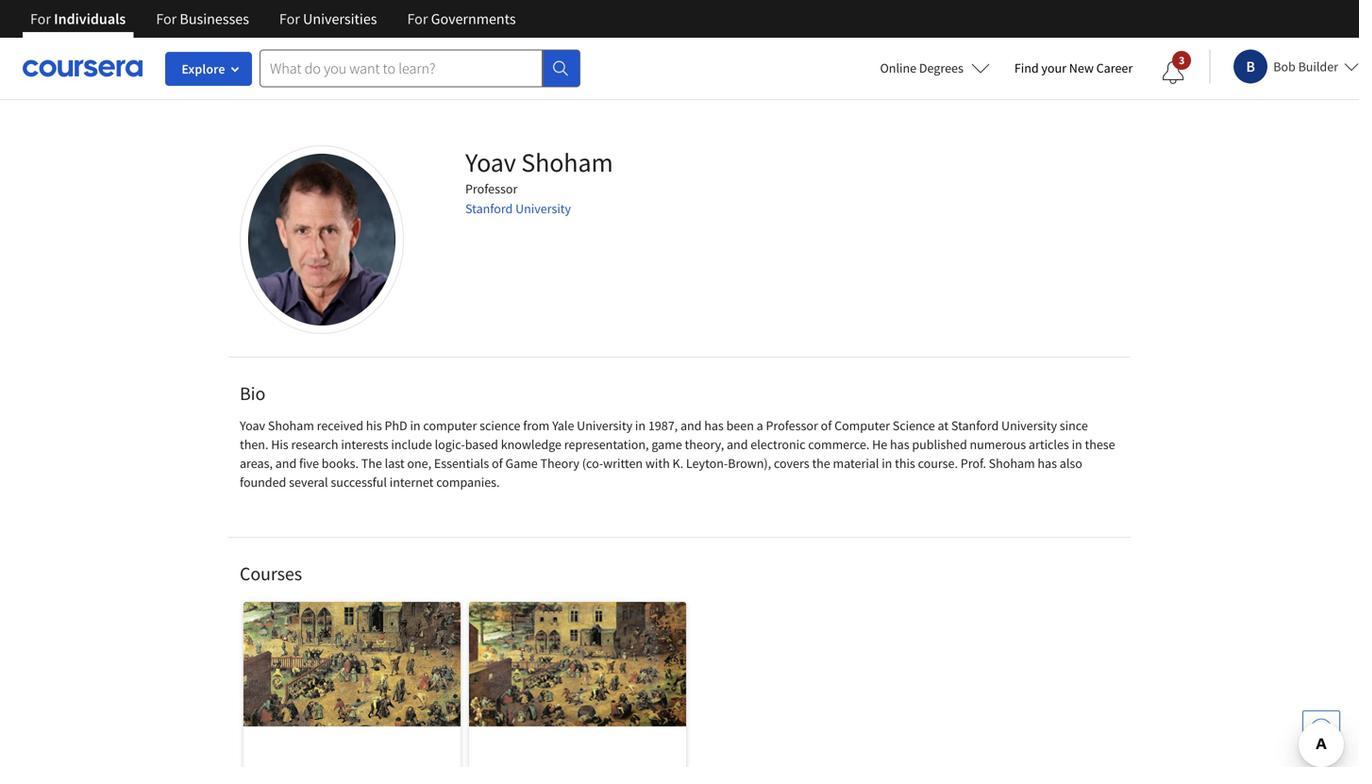 Task type: vqa. For each thing, say whether or not it's contained in the screenshot.
Covers
yes



Task type: describe. For each thing, give the bounding box(es) containing it.
stanford inside yoav shoham professor stanford university
[[465, 200, 513, 217]]

electronic
[[751, 436, 806, 453]]

science
[[480, 417, 521, 434]]

his
[[366, 417, 382, 434]]

find your new career
[[1015, 59, 1133, 76]]

commerce.
[[808, 436, 870, 453]]

2 horizontal spatial shoham
[[989, 455, 1035, 472]]

interests
[[341, 436, 389, 453]]

with
[[646, 455, 670, 472]]

1 vertical spatial and
[[727, 436, 748, 453]]

online
[[880, 59, 917, 76]]

professor inside yoav shoham received his phd in computer science from yale university in 1987, and has been a professor of computer science at stanford university since then. his research interests include logic-based knowledge representation, game theory, and electronic commerce. he has published numerous articles in these areas, and five books. the last one, essentials of game theory (co-written with k. leyton-brown), covers the material in this course. prof. shoham has also founded several successful internet companies.
[[766, 417, 818, 434]]

covers
[[774, 455, 810, 472]]

businesses
[[180, 9, 249, 28]]

explore
[[182, 60, 225, 77]]

received
[[317, 417, 363, 434]]

internet
[[390, 474, 434, 491]]

b
[[1246, 57, 1255, 76]]

yoav for yoav shoham received his phd in computer science from yale university in 1987, and has been a professor of computer science at stanford university since then. his research interests include logic-based knowledge representation, game theory, and electronic commerce. he has published numerous articles in these areas, and five books. the last one, essentials of game theory (co-written with k. leyton-brown), covers the material in this course. prof. shoham has also founded several successful internet companies.
[[240, 417, 265, 434]]

show notifications image
[[1162, 61, 1185, 84]]

one,
[[407, 455, 431, 472]]

k.
[[673, 455, 684, 472]]

1 vertical spatial of
[[492, 455, 503, 472]]

for businesses
[[156, 9, 249, 28]]

in left 1987,
[[635, 417, 646, 434]]

stanford university link
[[465, 200, 571, 217]]

coursera image
[[23, 53, 143, 83]]

online degrees
[[880, 59, 964, 76]]

for universities
[[279, 9, 377, 28]]

yoav shoham received his phd in computer science from yale university in 1987, and has been a professor of computer science at stanford university since then. his research interests include logic-based knowledge representation, game theory, and electronic commerce. he has published numerous articles in these areas, and five books. the last one, essentials of game theory (co-written with k. leyton-brown), covers the material in this course. prof. shoham has also founded several successful internet companies.
[[240, 417, 1115, 491]]

1 horizontal spatial has
[[890, 436, 910, 453]]

1 horizontal spatial university
[[577, 417, 633, 434]]

research
[[291, 436, 338, 453]]

the
[[361, 455, 382, 472]]

(co-
[[582, 455, 603, 472]]

new
[[1069, 59, 1094, 76]]

profile image
[[240, 145, 404, 334]]

1987,
[[648, 417, 678, 434]]

phd
[[385, 417, 407, 434]]

knowledge
[[501, 436, 562, 453]]

0 horizontal spatial and
[[275, 455, 297, 472]]

a
[[757, 417, 763, 434]]

for individuals
[[30, 9, 126, 28]]

0 vertical spatial and
[[681, 417, 702, 434]]

stanford inside yoav shoham received his phd in computer science from yale university in 1987, and has been a professor of computer science at stanford university since then. his research interests include logic-based knowledge representation, game theory, and electronic commerce. he has published numerous articles in these areas, and five books. the last one, essentials of game theory (co-written with k. leyton-brown), covers the material in this course. prof. shoham has also founded several successful internet companies.
[[951, 417, 999, 434]]

computer
[[423, 417, 477, 434]]

essentials
[[434, 455, 489, 472]]

game
[[652, 436, 682, 453]]

since
[[1060, 417, 1088, 434]]

builder
[[1299, 58, 1339, 75]]

areas,
[[240, 455, 273, 472]]

numerous
[[970, 436, 1026, 453]]

bob builder
[[1274, 58, 1339, 75]]

universities
[[303, 9, 377, 28]]

bio
[[240, 382, 265, 405]]

also
[[1060, 455, 1083, 472]]

bob
[[1274, 58, 1296, 75]]

find your new career link
[[1005, 57, 1142, 80]]

course.
[[918, 455, 958, 472]]

online degrees button
[[865, 47, 1005, 89]]

shoham for yoav shoham professor stanford university
[[521, 146, 613, 179]]

2 horizontal spatial university
[[1002, 417, 1057, 434]]

for governments
[[407, 9, 516, 28]]

theory
[[540, 455, 580, 472]]

computer
[[835, 417, 890, 434]]

yale
[[552, 417, 574, 434]]

game
[[506, 455, 538, 472]]

0 horizontal spatial has
[[704, 417, 724, 434]]

leyton-
[[686, 455, 728, 472]]



Task type: locate. For each thing, give the bounding box(es) containing it.
articles
[[1029, 436, 1069, 453]]

0 horizontal spatial stanford
[[465, 200, 513, 217]]

for left universities
[[279, 9, 300, 28]]

0 horizontal spatial university
[[516, 200, 571, 217]]

has up theory,
[[704, 417, 724, 434]]

shoham
[[521, 146, 613, 179], [268, 417, 314, 434], [989, 455, 1035, 472]]

governments
[[431, 9, 516, 28]]

0 horizontal spatial shoham
[[268, 417, 314, 434]]

has up this
[[890, 436, 910, 453]]

for up what do you want to learn? text field
[[407, 9, 428, 28]]

and down his
[[275, 455, 297, 472]]

3 button
[[1147, 50, 1200, 95]]

professor
[[465, 180, 518, 197], [766, 417, 818, 434]]

courses
[[240, 562, 302, 586]]

individuals
[[54, 9, 126, 28]]

in
[[410, 417, 421, 434], [635, 417, 646, 434], [1072, 436, 1082, 453], [882, 455, 892, 472]]

for for universities
[[279, 9, 300, 28]]

1 for from the left
[[30, 9, 51, 28]]

1 vertical spatial has
[[890, 436, 910, 453]]

companies.
[[436, 474, 500, 491]]

1 vertical spatial yoav
[[240, 417, 265, 434]]

1 horizontal spatial and
[[681, 417, 702, 434]]

yoav for yoav shoham professor stanford university
[[465, 146, 516, 179]]

successful
[[331, 474, 387, 491]]

five
[[299, 455, 319, 472]]

3
[[1179, 53, 1185, 67]]

help center image
[[1310, 718, 1333, 741]]

2 vertical spatial and
[[275, 455, 297, 472]]

yoav up then.
[[240, 417, 265, 434]]

university
[[516, 200, 571, 217], [577, 417, 633, 434], [1002, 417, 1057, 434]]

shoham down numerous
[[989, 455, 1035, 472]]

0 vertical spatial yoav
[[465, 146, 516, 179]]

theory,
[[685, 436, 724, 453]]

professor up electronic at bottom
[[766, 417, 818, 434]]

banner navigation
[[15, 0, 531, 38]]

1 horizontal spatial shoham
[[521, 146, 613, 179]]

from
[[523, 417, 550, 434]]

career
[[1097, 59, 1133, 76]]

4 for from the left
[[407, 9, 428, 28]]

he
[[872, 436, 888, 453]]

What do you want to learn? text field
[[260, 50, 543, 87]]

2 for from the left
[[156, 9, 177, 28]]

and
[[681, 417, 702, 434], [727, 436, 748, 453], [275, 455, 297, 472]]

1 vertical spatial stanford
[[951, 417, 999, 434]]

has
[[704, 417, 724, 434], [890, 436, 910, 453], [1038, 455, 1057, 472]]

yoav inside yoav shoham professor stanford university
[[465, 146, 516, 179]]

professor up the stanford university link
[[465, 180, 518, 197]]

1 horizontal spatial professor
[[766, 417, 818, 434]]

and up theory,
[[681, 417, 702, 434]]

degrees
[[919, 59, 964, 76]]

1 horizontal spatial of
[[821, 417, 832, 434]]

based
[[465, 436, 498, 453]]

2 horizontal spatial and
[[727, 436, 748, 453]]

2 vertical spatial shoham
[[989, 455, 1035, 472]]

has down the articles
[[1038, 455, 1057, 472]]

the
[[812, 455, 830, 472]]

yoav shoham professor stanford university
[[465, 146, 613, 217]]

for for businesses
[[156, 9, 177, 28]]

shoham for yoav shoham received his phd in computer science from yale university in 1987, and has been a professor of computer science at stanford university since then. his research interests include logic-based knowledge representation, game theory, and electronic commerce. he has published numerous articles in these areas, and five books. the last one, essentials of game theory (co-written with k. leyton-brown), covers the material in this course. prof. shoham has also founded several successful internet companies.
[[268, 417, 314, 434]]

shoham inside yoav shoham professor stanford university
[[521, 146, 613, 179]]

last
[[385, 455, 405, 472]]

yoav up the stanford university link
[[465, 146, 516, 179]]

brown),
[[728, 455, 771, 472]]

stanford
[[465, 200, 513, 217], [951, 417, 999, 434]]

founded
[[240, 474, 286, 491]]

for left individuals
[[30, 9, 51, 28]]

0 horizontal spatial professor
[[465, 180, 518, 197]]

shoham up his
[[268, 417, 314, 434]]

of left game
[[492, 455, 503, 472]]

0 vertical spatial has
[[704, 417, 724, 434]]

0 vertical spatial professor
[[465, 180, 518, 197]]

None search field
[[260, 50, 581, 87]]

0 horizontal spatial yoav
[[240, 417, 265, 434]]

these
[[1085, 436, 1115, 453]]

for
[[30, 9, 51, 28], [156, 9, 177, 28], [279, 9, 300, 28], [407, 9, 428, 28]]

science
[[893, 417, 935, 434]]

shoham up the stanford university link
[[521, 146, 613, 179]]

include
[[391, 436, 432, 453]]

his
[[271, 436, 289, 453]]

representation,
[[564, 436, 649, 453]]

1 vertical spatial shoham
[[268, 417, 314, 434]]

published
[[912, 436, 967, 453]]

several
[[289, 474, 328, 491]]

0 vertical spatial shoham
[[521, 146, 613, 179]]

your
[[1042, 59, 1067, 76]]

written
[[603, 455, 643, 472]]

find
[[1015, 59, 1039, 76]]

university inside yoav shoham professor stanford university
[[516, 200, 571, 217]]

1 vertical spatial professor
[[766, 417, 818, 434]]

in left this
[[882, 455, 892, 472]]

1 horizontal spatial yoav
[[465, 146, 516, 179]]

in up include
[[410, 417, 421, 434]]

prof.
[[961, 455, 986, 472]]

2 horizontal spatial has
[[1038, 455, 1057, 472]]

for left businesses
[[156, 9, 177, 28]]

3 for from the left
[[279, 9, 300, 28]]

2 vertical spatial has
[[1038, 455, 1057, 472]]

then.
[[240, 436, 269, 453]]

at
[[938, 417, 949, 434]]

and down been
[[727, 436, 748, 453]]

this
[[895, 455, 915, 472]]

for for individuals
[[30, 9, 51, 28]]

yoav inside yoav shoham received his phd in computer science from yale university in 1987, and has been a professor of computer science at stanford university since then. his research interests include logic-based knowledge representation, game theory, and electronic commerce. he has published numerous articles in these areas, and five books. the last one, essentials of game theory (co-written with k. leyton-brown), covers the material in this course. prof. shoham has also founded several successful internet companies.
[[240, 417, 265, 434]]

professor inside yoav shoham professor stanford university
[[465, 180, 518, 197]]

1 horizontal spatial stanford
[[951, 417, 999, 434]]

been
[[726, 417, 754, 434]]

for for governments
[[407, 9, 428, 28]]

0 vertical spatial stanford
[[465, 200, 513, 217]]

logic-
[[435, 436, 465, 453]]

of up commerce.
[[821, 417, 832, 434]]

books.
[[322, 455, 359, 472]]

0 horizontal spatial of
[[492, 455, 503, 472]]

material
[[833, 455, 879, 472]]

0 vertical spatial of
[[821, 417, 832, 434]]

of
[[821, 417, 832, 434], [492, 455, 503, 472]]

yoav
[[465, 146, 516, 179], [240, 417, 265, 434]]

in down since
[[1072, 436, 1082, 453]]

explore button
[[165, 52, 252, 86]]



